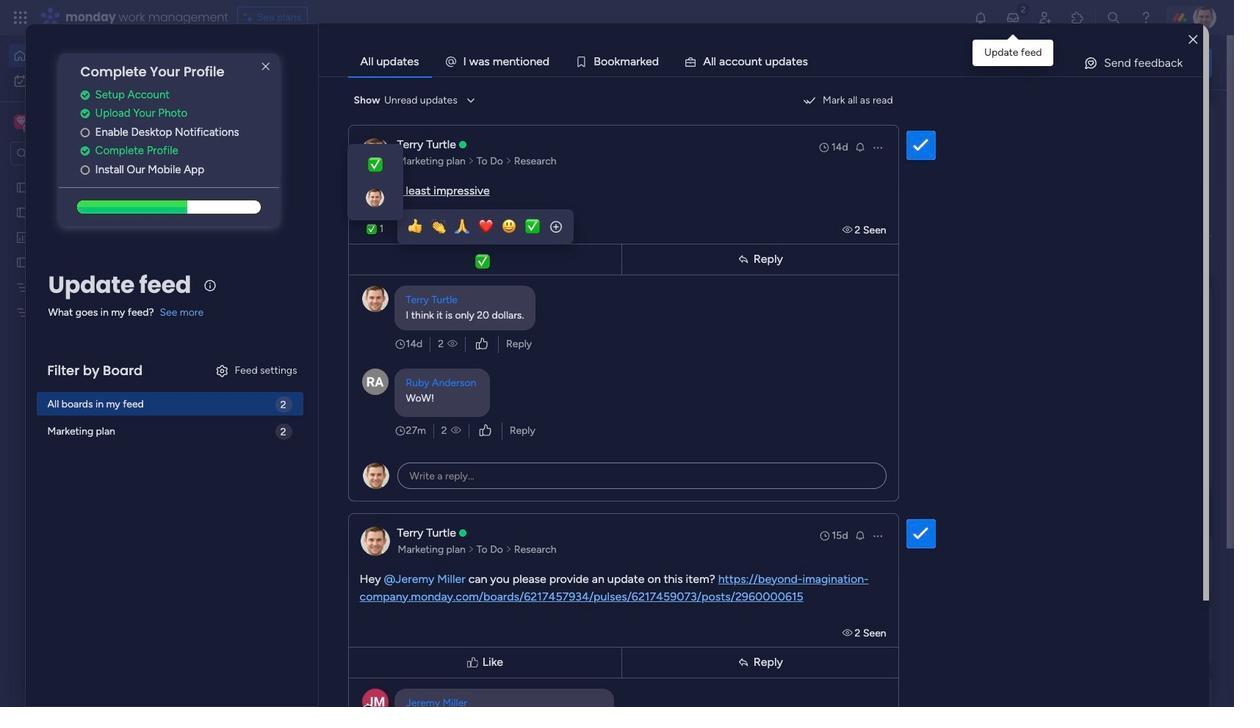 Task type: describe. For each thing, give the bounding box(es) containing it.
reminder image
[[854, 529, 866, 541]]

search everything image
[[1106, 10, 1121, 25]]

help image
[[1139, 10, 1153, 25]]

0 vertical spatial option
[[9, 44, 179, 68]]

circle o image
[[81, 127, 90, 138]]

circle o image
[[81, 164, 90, 175]]

2 v2 seen image from the top
[[842, 627, 855, 640]]

1 horizontal spatial public board image
[[486, 268, 502, 284]]

check circle image
[[81, 146, 90, 157]]

1 vertical spatial dapulse x slim image
[[1190, 107, 1208, 124]]

2 element
[[375, 553, 393, 571]]

getting started element
[[992, 535, 1212, 594]]

2 workspace image from the left
[[16, 114, 26, 130]]

workspace selection element
[[14, 113, 123, 132]]

invite members image
[[1038, 10, 1053, 25]]

give feedback image
[[1084, 56, 1098, 71]]

close image
[[1189, 34, 1198, 45]]

options image for reminder icon
[[872, 141, 884, 153]]

templates image image
[[1005, 296, 1199, 397]]

help center element
[[992, 606, 1212, 665]]

add to favorites image
[[676, 269, 691, 283]]

notifications image
[[973, 10, 988, 25]]

v2 bolt switch image
[[1118, 55, 1127, 71]]

slider arrow image for reminder image
[[505, 543, 512, 557]]

slider arrow image
[[468, 154, 474, 169]]

add to favorites image
[[436, 269, 450, 283]]

slider arrow image for reminder icon
[[505, 154, 512, 169]]

monday marketplace image
[[1070, 10, 1085, 25]]



Task type: vqa. For each thing, say whether or not it's contained in the screenshot.
close update feed (inbox) IMAGE
no



Task type: locate. For each thing, give the bounding box(es) containing it.
check circle image up circle o icon
[[81, 108, 90, 119]]

1 vertical spatial options image
[[872, 530, 884, 542]]

1 horizontal spatial dapulse x slim image
[[1190, 107, 1208, 124]]

1 workspace image from the left
[[14, 114, 29, 130]]

public board image down public dashboard image
[[15, 255, 29, 269]]

terry turtle image
[[1193, 6, 1217, 29]]

2 image
[[1017, 1, 1030, 17]]

options image
[[872, 141, 884, 153], [872, 530, 884, 542]]

2 check circle image from the top
[[81, 108, 90, 119]]

options image right reminder icon
[[872, 141, 884, 153]]

2 vertical spatial option
[[0, 174, 187, 177]]

public board image
[[15, 180, 29, 194], [15, 205, 29, 219]]

2 horizontal spatial public board image
[[726, 268, 742, 284]]

0 vertical spatial public board image
[[15, 180, 29, 194]]

public board image right add to favorites icon
[[726, 268, 742, 284]]

v2 seen image for v2 like icon
[[448, 337, 458, 352]]

tab
[[348, 47, 432, 76]]

update feed image
[[1006, 10, 1020, 25]]

0 vertical spatial options image
[[872, 141, 884, 153]]

options image right reminder image
[[872, 530, 884, 542]]

v2 like image
[[476, 336, 488, 352]]

2 public board image from the top
[[15, 205, 29, 219]]

0 vertical spatial dapulse x slim image
[[257, 58, 274, 76]]

v2 like image
[[479, 423, 491, 439]]

slider arrow image
[[505, 154, 512, 169], [468, 543, 474, 557], [505, 543, 512, 557]]

close recently visited image
[[227, 120, 245, 137]]

options image for reminder image
[[872, 530, 884, 542]]

1 vertical spatial option
[[9, 69, 179, 93]]

v2 seen image
[[448, 337, 458, 352], [451, 424, 461, 438]]

see plans image
[[244, 10, 257, 26]]

1 vertical spatial check circle image
[[81, 108, 90, 119]]

check circle image
[[81, 89, 90, 101], [81, 108, 90, 119]]

v2 seen image for v2 like image
[[451, 424, 461, 438]]

list box
[[0, 172, 187, 523]]

Search in workspace field
[[31, 145, 123, 162]]

v2 seen image left v2 like image
[[451, 424, 461, 438]]

1 vertical spatial v2 seen image
[[451, 424, 461, 438]]

0 vertical spatial v2 seen image
[[842, 224, 855, 236]]

1 check circle image from the top
[[81, 89, 90, 101]]

quick search results list box
[[227, 137, 957, 512]]

1 options image from the top
[[872, 141, 884, 153]]

2 options image from the top
[[872, 530, 884, 542]]

0 horizontal spatial dapulse x slim image
[[257, 58, 274, 76]]

check circle image up workspace selection element
[[81, 89, 90, 101]]

1 vertical spatial public board image
[[15, 205, 29, 219]]

remove from favorites image
[[436, 449, 450, 463]]

contact sales element
[[992, 677, 1212, 708]]

tab list
[[348, 47, 1204, 76]]

1 v2 seen image from the top
[[842, 224, 855, 236]]

dapulse x slim image
[[257, 58, 274, 76], [1190, 107, 1208, 124]]

1 vertical spatial v2 seen image
[[842, 627, 855, 640]]

workspace image
[[14, 114, 29, 130], [16, 114, 26, 130]]

public board image
[[15, 255, 29, 269], [486, 268, 502, 284], [726, 268, 742, 284]]

1 public board image from the top
[[15, 180, 29, 194]]

public dashboard image
[[15, 230, 29, 244]]

v2 seen image left v2 like icon
[[448, 337, 458, 352]]

0 vertical spatial v2 seen image
[[448, 337, 458, 352]]

select product image
[[13, 10, 28, 25]]

public board image right add to favorites image
[[486, 268, 502, 284]]

reminder image
[[854, 141, 866, 152]]

option
[[9, 44, 179, 68], [9, 69, 179, 93], [0, 174, 187, 177]]

v2 user feedback image
[[1004, 55, 1015, 71]]

v2 seen image
[[842, 224, 855, 236], [842, 627, 855, 640]]

0 horizontal spatial public board image
[[15, 255, 29, 269]]

0 vertical spatial check circle image
[[81, 89, 90, 101]]



